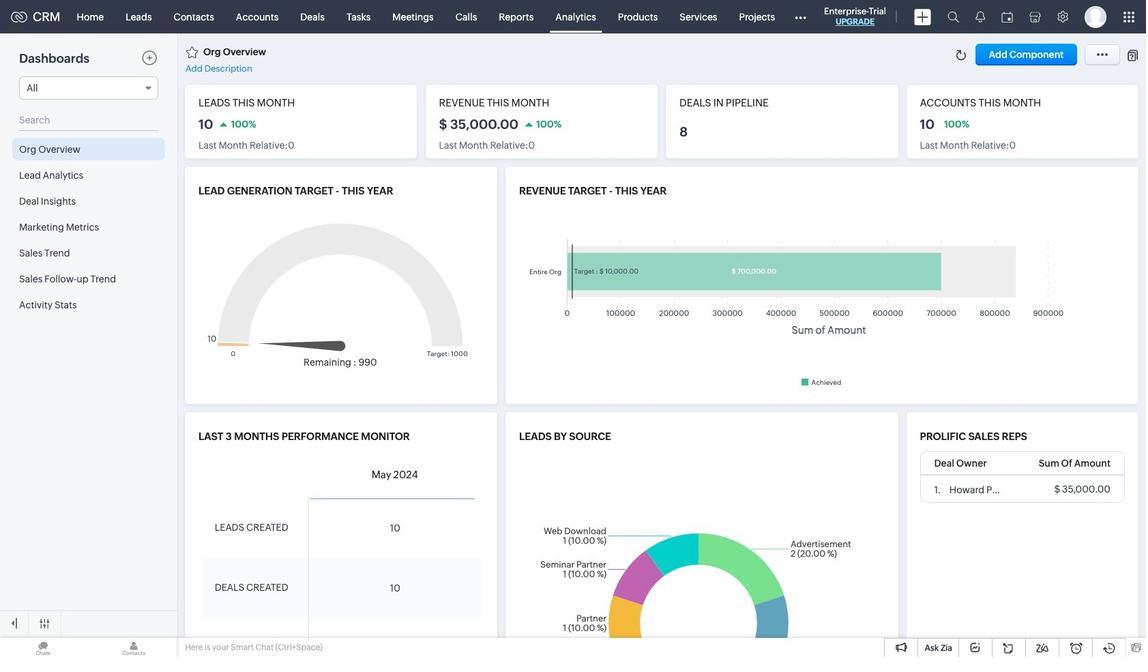 Task type: vqa. For each thing, say whether or not it's contained in the screenshot.
Process Management
no



Task type: describe. For each thing, give the bounding box(es) containing it.
chats image
[[0, 638, 86, 657]]

logo image
[[11, 11, 27, 22]]

calendar image
[[1002, 11, 1013, 22]]

signals element
[[968, 0, 994, 33]]

Search text field
[[19, 110, 158, 130]]

profile image
[[1085, 6, 1107, 28]]

search image
[[948, 11, 960, 23]]

profile element
[[1077, 0, 1115, 33]]

Other Modules field
[[786, 6, 816, 28]]



Task type: locate. For each thing, give the bounding box(es) containing it.
signals image
[[976, 11, 985, 23]]

create menu image
[[915, 9, 932, 25]]

search element
[[940, 0, 968, 33]]

contacts image
[[91, 638, 177, 657]]

create menu element
[[906, 0, 940, 33]]

None field
[[19, 76, 158, 100]]



